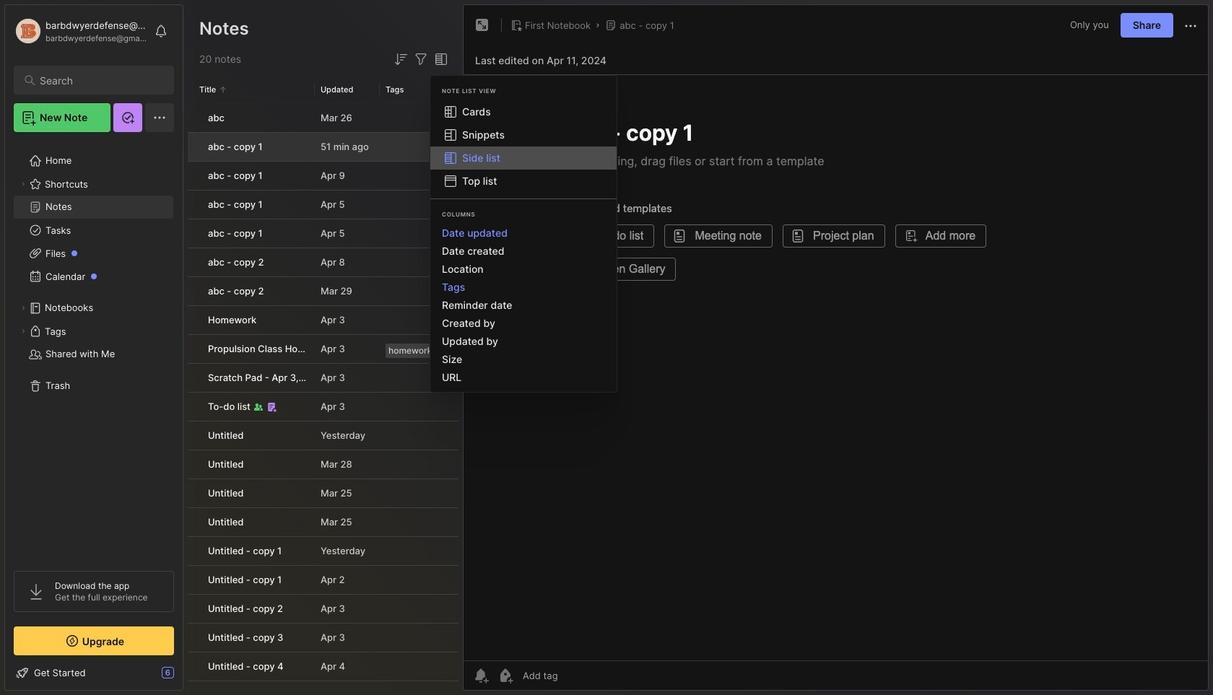 Task type: describe. For each thing, give the bounding box(es) containing it.
add a reminder image
[[472, 667, 490, 685]]

18 cell from the top
[[188, 595, 199, 623]]

16 cell from the top
[[188, 537, 199, 566]]

15 cell from the top
[[188, 509, 199, 537]]

tree inside main element
[[5, 141, 183, 558]]

4 cell from the top
[[188, 191, 199, 219]]

expand tags image
[[19, 327, 27, 336]]

Sort options field
[[392, 51, 410, 68]]

Search text field
[[40, 74, 161, 87]]

more actions image
[[1182, 17, 1200, 35]]

6 cell from the top
[[188, 248, 199, 277]]

11 cell from the top
[[188, 393, 199, 421]]

3 cell from the top
[[188, 162, 199, 190]]

17 cell from the top
[[188, 566, 199, 594]]

expand notebooks image
[[19, 304, 27, 313]]

click to collapse image
[[182, 669, 193, 686]]

More actions field
[[1182, 16, 1200, 35]]

Help and Learning task checklist field
[[5, 662, 183, 685]]



Task type: locate. For each thing, give the bounding box(es) containing it.
9 cell from the top
[[188, 335, 199, 363]]

1 dropdown list menu from the top
[[431, 100, 617, 193]]

note window element
[[463, 4, 1209, 695]]

2 dropdown list menu from the top
[[431, 224, 617, 386]]

19 cell from the top
[[188, 624, 199, 652]]

cell
[[188, 104, 199, 132], [188, 133, 199, 161], [188, 162, 199, 190], [188, 191, 199, 219], [188, 220, 199, 248], [188, 248, 199, 277], [188, 277, 199, 306], [188, 306, 199, 334], [188, 335, 199, 363], [188, 364, 199, 392], [188, 393, 199, 421], [188, 422, 199, 450], [188, 451, 199, 479], [188, 480, 199, 508], [188, 509, 199, 537], [188, 537, 199, 566], [188, 566, 199, 594], [188, 595, 199, 623], [188, 624, 199, 652], [188, 653, 199, 681]]

row group
[[188, 104, 459, 683]]

tree
[[5, 141, 183, 558]]

View options field
[[430, 51, 450, 68]]

10 cell from the top
[[188, 364, 199, 392]]

13 cell from the top
[[188, 451, 199, 479]]

Account field
[[14, 17, 147, 46]]

main element
[[0, 0, 188, 696]]

8 cell from the top
[[188, 306, 199, 334]]

expand note image
[[474, 17, 491, 34]]

menu item
[[431, 147, 617, 170]]

dropdown list menu
[[431, 100, 617, 193], [431, 224, 617, 386]]

none search field inside main element
[[40, 72, 161, 89]]

add filters image
[[412, 51, 430, 68]]

14 cell from the top
[[188, 480, 199, 508]]

add tag image
[[497, 667, 514, 685]]

None search field
[[40, 72, 161, 89]]

7 cell from the top
[[188, 277, 199, 306]]

Note Editor text field
[[464, 74, 1208, 661]]

1 vertical spatial dropdown list menu
[[431, 224, 617, 386]]

Add filters field
[[412, 51, 430, 68]]

Add tag field
[[522, 670, 631, 683]]

2 cell from the top
[[188, 133, 199, 161]]

5 cell from the top
[[188, 220, 199, 248]]

1 cell from the top
[[188, 104, 199, 132]]

12 cell from the top
[[188, 422, 199, 450]]

20 cell from the top
[[188, 653, 199, 681]]

0 vertical spatial dropdown list menu
[[431, 100, 617, 193]]



Task type: vqa. For each thing, say whether or not it's contained in the screenshot.
fourth cell from the bottom
yes



